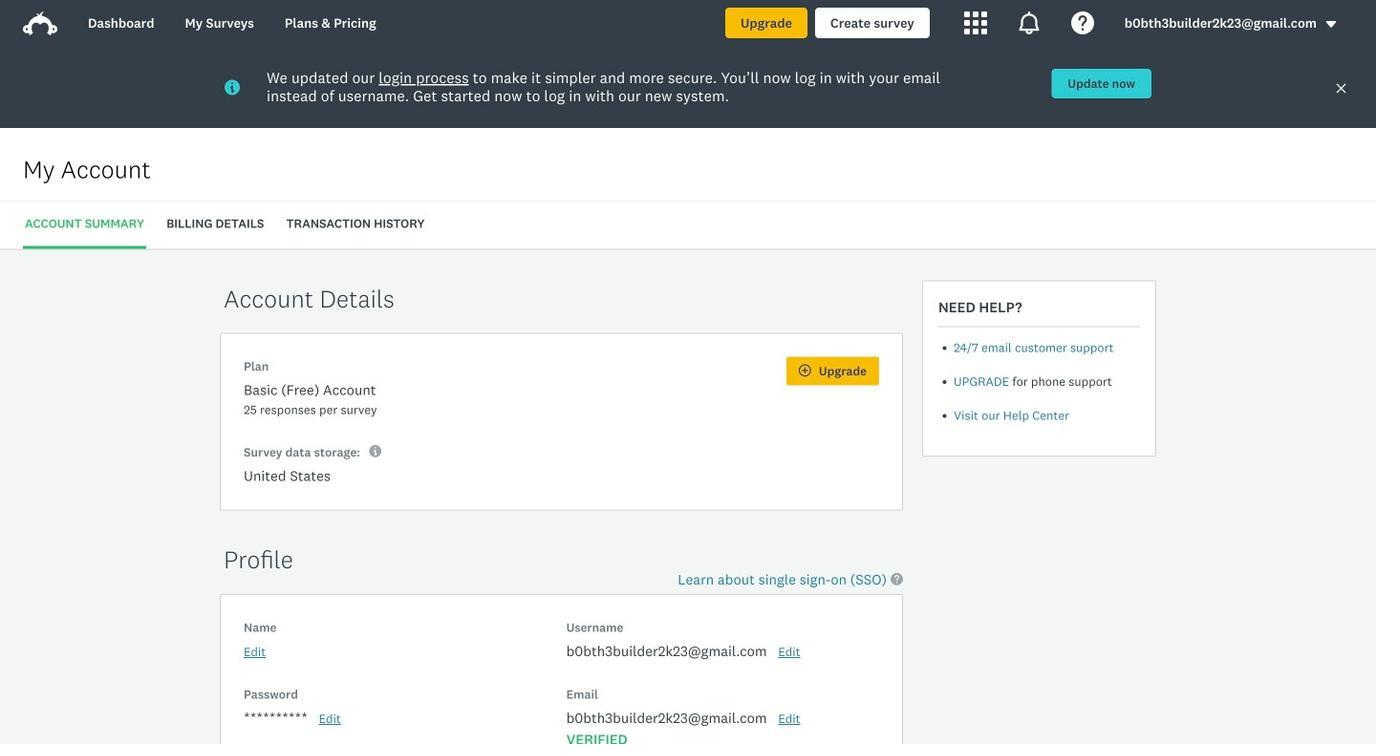 Task type: vqa. For each thing, say whether or not it's contained in the screenshot.
first ADVANTAGE_ANNUAL UNLIMITED Cell
no



Task type: describe. For each thing, give the bounding box(es) containing it.
x image
[[1336, 82, 1348, 95]]

surveymonkey logo image
[[23, 11, 57, 35]]

help icon image
[[1072, 11, 1095, 34]]



Task type: locate. For each thing, give the bounding box(es) containing it.
0 horizontal spatial products icon image
[[965, 11, 988, 34]]

dropdown arrow image
[[1325, 18, 1339, 31]]

1 products icon image from the left
[[965, 11, 988, 34]]

2 products icon image from the left
[[1018, 11, 1041, 34]]

1 horizontal spatial products icon image
[[1018, 11, 1041, 34]]

products icon image
[[965, 11, 988, 34], [1018, 11, 1041, 34]]



